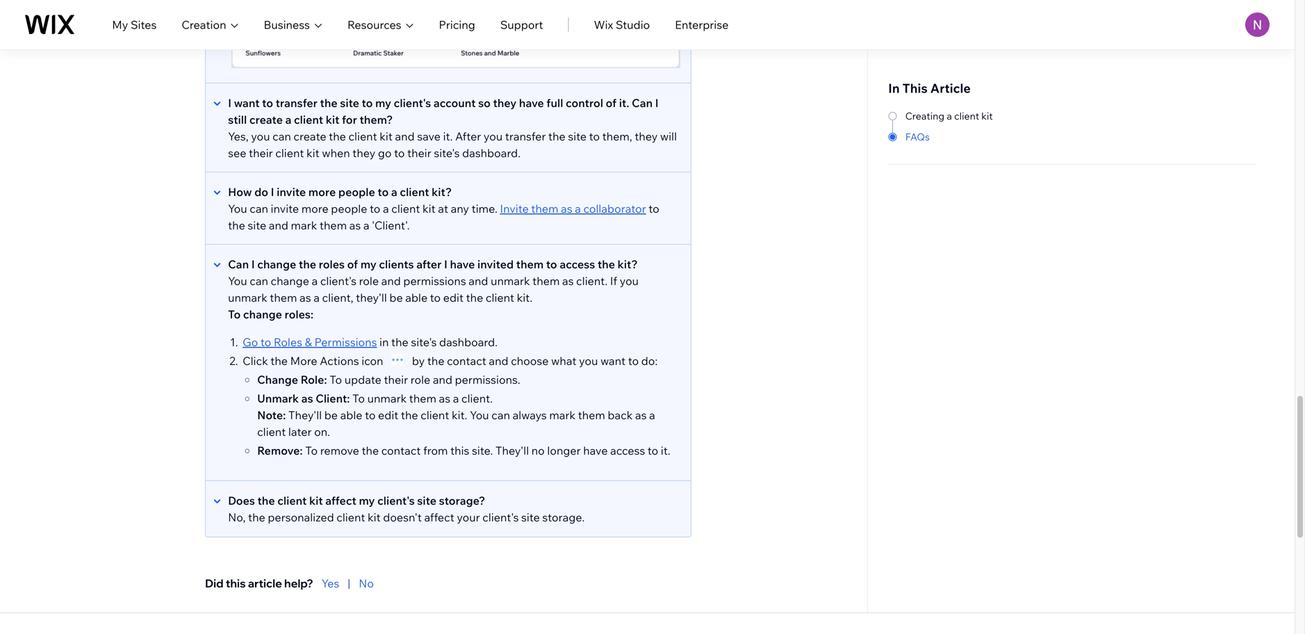 Task type: describe. For each thing, give the bounding box(es) containing it.
always
[[513, 408, 547, 422]]

kit left doesn't
[[368, 510, 381, 524]]

their down save
[[407, 146, 432, 160]]

role:
[[301, 373, 327, 387]]

1 horizontal spatial want
[[601, 354, 626, 368]]

my sites link
[[112, 16, 157, 33]]

|
[[348, 576, 351, 590]]

do
[[255, 185, 268, 199]]

0 horizontal spatial this
[[226, 576, 246, 590]]

in this article
[[889, 80, 971, 96]]

want inside i want to transfer the site to my client's account so they have full control of it. can i still create a client kit for them? yes, you can create the client kit and save it. after you transfer the site to them, they will see their client kit when they go to their site's dashboard.
[[234, 96, 260, 110]]

2 horizontal spatial have
[[584, 444, 608, 458]]

in
[[380, 335, 389, 349]]

you right "yes,"
[[251, 129, 270, 143]]

client up 'client'. on the top of page
[[392, 202, 420, 216]]

still
[[228, 113, 247, 127]]

business
[[264, 18, 310, 32]]

can i change the roles of my clients after i have invited them to access the kit? button
[[206, 256, 677, 273]]

by the contact and choose what you want to do:
[[407, 354, 658, 368]]

will
[[660, 129, 677, 143]]

in
[[889, 80, 900, 96]]

client inside "you can change a client's role and permissions and unmark them as client. if you unmark them as a client, they'll be able to edit the client kit. to change roles:"
[[486, 291, 515, 305]]

any
[[451, 202, 469, 216]]

site up for
[[340, 96, 359, 110]]

as left 'collaborator'
[[561, 202, 573, 216]]

support
[[500, 18, 543, 32]]

to down on.
[[305, 444, 318, 458]]

later
[[288, 425, 312, 439]]

client right the 'personalized'
[[337, 510, 365, 524]]

at
[[438, 202, 448, 216]]

did this article help?
[[205, 576, 313, 590]]

site.
[[472, 444, 493, 458]]

0 vertical spatial it.
[[619, 96, 630, 110]]

kit up go
[[380, 129, 393, 143]]

0 horizontal spatial it.
[[443, 129, 453, 143]]

creation
[[182, 18, 226, 32]]

kit left for
[[326, 113, 340, 127]]

client up from
[[421, 408, 449, 422]]

client left when
[[276, 146, 304, 160]]

they'll
[[356, 291, 387, 305]]

they'll be able to edit the client kit. you can always mark them back as a client later on.
[[257, 408, 656, 439]]

sites
[[131, 18, 157, 32]]

can inside "you can change a client's role and permissions and unmark them as client. if you unmark them as a client, they'll be able to edit the client kit. to change roles:"
[[250, 274, 268, 288]]

site down control
[[568, 129, 587, 143]]

site inside to the site and mark them as a 'client'.
[[248, 218, 266, 232]]

update
[[345, 373, 382, 387]]

&
[[305, 335, 312, 349]]

1 horizontal spatial create
[[294, 129, 326, 143]]

more inside dropdown button
[[309, 185, 336, 199]]

be inside "you can change a client's role and permissions and unmark them as client. if you unmark them as a client, they'll be able to edit the client kit. to change roles:"
[[390, 291, 403, 305]]

1 vertical spatial site's
[[411, 335, 437, 349]]

be inside they'll be able to edit the client kit. you can always mark them back as a client later on.
[[325, 408, 338, 422]]

enterprise link
[[675, 16, 729, 33]]

how do i invite more people to a client kit? button
[[206, 184, 677, 200]]

can inside dropdown button
[[228, 257, 249, 271]]

yes
[[322, 576, 339, 590]]

pricing
[[439, 18, 475, 32]]

them right invite
[[531, 202, 559, 216]]

wix studio link
[[594, 16, 650, 33]]

click
[[243, 354, 268, 368]]

i inside how do i invite more people to a client kit? dropdown button
[[271, 185, 274, 199]]

i want to transfer the site to my client's account so they have full control of it. can i still create a client kit for them? yes, you can create the client kit and save it. after you transfer the site to them, they will see their client kit when they go to their site's dashboard.
[[228, 96, 677, 160]]

client down for
[[349, 129, 377, 143]]

how
[[228, 185, 252, 199]]

them,
[[603, 129, 633, 143]]

'client'.
[[372, 218, 410, 232]]

creation button
[[182, 16, 239, 33]]

did
[[205, 576, 224, 590]]

storage?
[[439, 494, 485, 508]]

kit right the creating
[[982, 110, 993, 122]]

0 horizontal spatial they
[[353, 146, 376, 160]]

so
[[478, 96, 491, 110]]

go to roles & permissions in the site's dashboard.
[[243, 335, 498, 349]]

their right see
[[249, 146, 273, 160]]

to inside "you can change a client's role and permissions and unmark them as client. if you unmark them as a client, they'll be able to edit the client kit. to change roles:"
[[228, 307, 241, 321]]

permissions.
[[455, 373, 521, 387]]

roles
[[274, 335, 302, 349]]

article
[[931, 80, 971, 96]]

roles:
[[285, 307, 314, 321]]

go
[[243, 335, 258, 349]]

kit. inside "you can change a client's role and permissions and unmark them as client. if you unmark them as a client, they'll be able to edit the client kit. to change roles:"
[[517, 291, 533, 305]]

to up client:
[[330, 373, 342, 387]]

1 vertical spatial kit?
[[618, 257, 638, 271]]

dashboard. inside i want to transfer the site to my client's account so they have full control of it. can i still create a client kit for them? yes, you can create the client kit and save it. after you transfer the site to them, they will see their client kit when they go to their site's dashboard.
[[462, 146, 521, 160]]

unmark inside unmark as client: to unmark them as a client. note:
[[368, 391, 407, 405]]

2 horizontal spatial it.
[[661, 444, 671, 458]]

client's inside i want to transfer the site to my client's account so they have full control of it. can i still create a client kit for them? yes, you can create the client kit and save it. after you transfer the site to them, they will see their client kit when they go to their site's dashboard.
[[394, 96, 431, 110]]

1 horizontal spatial this
[[451, 444, 470, 458]]

this
[[903, 80, 928, 96]]

control
[[566, 96, 604, 110]]

icon
[[362, 354, 383, 368]]

no
[[532, 444, 545, 458]]

what
[[551, 354, 577, 368]]

kit left at
[[423, 202, 436, 216]]

a inside unmark as client: to unmark them as a client. note:
[[453, 391, 459, 405]]

creating a client kit
[[906, 110, 993, 122]]

actions
[[320, 354, 359, 368]]

my inside does the client kit affect my client's site storage? no, the personalized client kit doesn't affect your client's site storage.
[[359, 494, 375, 508]]

article
[[248, 576, 282, 590]]

enterprise
[[675, 18, 729, 32]]

you right after
[[484, 129, 503, 143]]

of inside i want to transfer the site to my client's account so they have full control of it. can i still create a client kit for them? yes, you can create the client kit and save it. after you transfer the site to them, they will see their client kit when they go to their site's dashboard.
[[606, 96, 617, 110]]

by
[[412, 354, 425, 368]]

to inside can i change the roles of my clients after i have invited them to access the kit? dropdown button
[[546, 257, 557, 271]]

you right what
[[579, 354, 598, 368]]

resources button
[[348, 16, 414, 33]]

site left storage.
[[521, 510, 540, 524]]

business button
[[264, 16, 323, 33]]

unmark
[[257, 391, 299, 405]]

client left for
[[294, 113, 323, 127]]

0 horizontal spatial unmark
[[228, 291, 267, 305]]

invite inside dropdown button
[[277, 185, 306, 199]]

people inside dropdown button
[[339, 185, 375, 199]]

creating
[[906, 110, 945, 122]]

client's up doesn't
[[378, 494, 415, 508]]

does
[[228, 494, 255, 508]]

mark inside to the site and mark them as a 'client'.
[[291, 218, 317, 232]]

as inside they'll be able to edit the client kit. you can always mark them back as a client later on.
[[635, 408, 647, 422]]

personalized
[[268, 510, 334, 524]]

you for you can change a client's role and permissions and unmark them as client. if you unmark them as a client, they'll be able to edit the client kit. to change roles:
[[228, 274, 247, 288]]

and inside to the site and mark them as a 'client'.
[[269, 218, 289, 232]]

have inside i want to transfer the site to my client's account so they have full control of it. can i still create a client kit for them? yes, you can create the client kit and save it. after you transfer the site to them, they will see their client kit when they go to their site's dashboard.
[[519, 96, 544, 110]]

1 horizontal spatial access
[[611, 444, 645, 458]]

1 horizontal spatial affect
[[424, 510, 455, 524]]

them inside unmark as client: to unmark them as a client. note:
[[409, 391, 437, 405]]

client,
[[322, 291, 354, 305]]

after
[[455, 129, 481, 143]]

as up roles: at the left of page
[[300, 291, 311, 305]]

client. inside unmark as client: to unmark them as a client. note:
[[462, 391, 493, 405]]

kit left when
[[307, 146, 320, 160]]

more
[[290, 354, 317, 368]]

no,
[[228, 510, 246, 524]]

client's inside "you can change a client's role and permissions and unmark them as client. if you unmark them as a client, they'll be able to edit the client kit. to change roles:"
[[320, 274, 357, 288]]

can inside i want to transfer the site to my client's account so they have full control of it. can i still create a client kit for them? yes, you can create the client kit and save it. after you transfer the site to them, they will see their client kit when they go to their site's dashboard.
[[273, 129, 291, 143]]

them inside dropdown button
[[516, 257, 544, 271]]

1 horizontal spatial transfer
[[505, 129, 546, 143]]

unmark as client: to unmark them as a client. note:
[[257, 391, 493, 422]]

to inside how do i invite more people to a client kit? dropdown button
[[378, 185, 389, 199]]

them?
[[360, 113, 393, 127]]

permissions
[[404, 274, 466, 288]]

client. inside "you can change a client's role and permissions and unmark them as client. if you unmark them as a client, they'll be able to edit the client kit. to change roles:"
[[577, 274, 608, 288]]

they'll inside they'll be able to edit the client kit. you can always mark them back as a client later on.
[[288, 408, 322, 422]]

access inside dropdown button
[[560, 257, 595, 271]]

my sites
[[112, 18, 157, 32]]

1 vertical spatial people
[[331, 202, 367, 216]]

do:
[[642, 354, 658, 368]]

no button
[[359, 575, 374, 592]]

remove:
[[257, 444, 303, 458]]

back
[[608, 408, 633, 422]]

0 vertical spatial affect
[[326, 494, 357, 508]]

client down note:
[[257, 425, 286, 439]]

able inside they'll be able to edit the client kit. you can always mark them back as a client later on.
[[340, 408, 363, 422]]

you inside they'll be able to edit the client kit. you can always mark them back as a client later on.
[[470, 408, 489, 422]]

after
[[417, 257, 442, 271]]

0 vertical spatial transfer
[[276, 96, 318, 110]]

client:
[[316, 391, 350, 405]]

i want to transfer the site to my client's account so they have full control of it. can i still create a client kit for them? button
[[206, 95, 677, 128]]

their right update at the left of page
[[384, 373, 408, 387]]



Task type: vqa. For each thing, say whether or not it's contained in the screenshot.
left Can
yes



Task type: locate. For each thing, give the bounding box(es) containing it.
0 vertical spatial dashboard.
[[462, 146, 521, 160]]

1 vertical spatial kit.
[[452, 408, 468, 422]]

faqs
[[906, 131, 930, 143]]

0 horizontal spatial contact
[[382, 444, 421, 458]]

0 horizontal spatial role
[[359, 274, 379, 288]]

1 vertical spatial access
[[611, 444, 645, 458]]

client down article at the top right
[[955, 110, 980, 122]]

0 vertical spatial site's
[[434, 146, 460, 160]]

you up site.
[[470, 408, 489, 422]]

client's up save
[[394, 96, 431, 110]]

0 horizontal spatial create
[[249, 113, 283, 127]]

1 vertical spatial mark
[[550, 408, 576, 422]]

can left always
[[492, 408, 510, 422]]

as
[[561, 202, 573, 216], [349, 218, 361, 232], [562, 274, 574, 288], [300, 291, 311, 305], [301, 391, 313, 405], [439, 391, 451, 405], [635, 408, 647, 422]]

as down role:
[[301, 391, 313, 405]]

1 vertical spatial contact
[[382, 444, 421, 458]]

kit. up the remove: to remove the contact from this site. they'll no longer have access to it.
[[452, 408, 468, 422]]

able down permissions
[[406, 291, 428, 305]]

1 horizontal spatial they'll
[[496, 444, 529, 458]]

0 vertical spatial you
[[228, 202, 247, 216]]

0 vertical spatial kit.
[[517, 291, 533, 305]]

access
[[560, 257, 595, 271], [611, 444, 645, 458]]

them inside they'll be able to edit the client kit. you can always mark them back as a client later on.
[[578, 408, 605, 422]]

create up when
[[294, 129, 326, 143]]

they'll up later
[[288, 408, 322, 422]]

create right still
[[249, 113, 283, 127]]

0 horizontal spatial kit?
[[432, 185, 452, 199]]

be right they'll
[[390, 291, 403, 305]]

and inside i want to transfer the site to my client's account so they have full control of it. can i still create a client kit for them? yes, you can create the client kit and save it. after you transfer the site to them, they will see their client kit when they go to their site's dashboard.
[[395, 129, 415, 143]]

access down invite them as a collaborator link
[[560, 257, 595, 271]]

contact
[[447, 354, 487, 368], [382, 444, 421, 458]]

wix studio
[[594, 18, 650, 32]]

1 horizontal spatial can
[[632, 96, 653, 110]]

0 vertical spatial this
[[451, 444, 470, 458]]

from
[[423, 444, 448, 458]]

does the client kit affect my client's site storage? button
[[206, 492, 677, 509]]

to
[[228, 307, 241, 321], [330, 373, 342, 387], [353, 391, 365, 405], [305, 444, 318, 458]]

2 vertical spatial unmark
[[368, 391, 407, 405]]

access down back
[[611, 444, 645, 458]]

0 vertical spatial able
[[406, 291, 428, 305]]

2 vertical spatial have
[[584, 444, 608, 458]]

dashboard. up permissions.
[[439, 335, 498, 349]]

resources
[[348, 18, 402, 32]]

can
[[632, 96, 653, 110], [228, 257, 249, 271]]

1 horizontal spatial edit
[[443, 291, 464, 305]]

0 vertical spatial people
[[339, 185, 375, 199]]

click the more actions icon
[[243, 354, 388, 368]]

to inside "you can change a client's role and permissions and unmark them as client. if you unmark them as a client, they'll be able to edit the client kit. to change roles:"
[[430, 291, 441, 305]]

client. left if
[[577, 274, 608, 288]]

my inside i want to transfer the site to my client's account so they have full control of it. can i still create a client kit for them? yes, you can create the client kit and save it. after you transfer the site to them, they will see their client kit when they go to their site's dashboard.
[[375, 96, 391, 110]]

0 horizontal spatial client.
[[462, 391, 493, 405]]

a inside i want to transfer the site to my client's account so they have full control of it. can i still create a client kit for them? yes, you can create the client kit and save it. after you transfer the site to them, they will see their client kit when they go to their site's dashboard.
[[285, 113, 292, 127]]

change role: to update their role and permissions.
[[257, 373, 521, 387]]

as left if
[[562, 274, 574, 288]]

you up 'go' on the bottom left
[[228, 274, 247, 288]]

to inside unmark as client: to unmark them as a client. note:
[[353, 391, 365, 405]]

of inside dropdown button
[[347, 257, 358, 271]]

you down how
[[228, 202, 247, 216]]

1 horizontal spatial have
[[519, 96, 544, 110]]

affect down does the client kit affect my client's site storage? dropdown button
[[424, 510, 455, 524]]

invite
[[500, 202, 529, 216]]

1 vertical spatial transfer
[[505, 129, 546, 143]]

people down when
[[339, 185, 375, 199]]

kit. up choose
[[517, 291, 533, 305]]

0 horizontal spatial want
[[234, 96, 260, 110]]

my left clients
[[361, 257, 377, 271]]

yes button
[[322, 575, 339, 592]]

go
[[378, 146, 392, 160]]

can up 'go' on the bottom left
[[250, 274, 268, 288]]

0 horizontal spatial access
[[560, 257, 595, 271]]

client's right your
[[483, 510, 519, 524]]

role for their
[[411, 373, 431, 387]]

0 vertical spatial my
[[375, 96, 391, 110]]

longer
[[547, 444, 581, 458]]

0 vertical spatial can
[[632, 96, 653, 110]]

my
[[375, 96, 391, 110], [361, 257, 377, 271], [359, 494, 375, 508]]

people down how do i invite more people to a client kit? at the top left of the page
[[331, 202, 367, 216]]

a inside how do i invite more people to a client kit? dropdown button
[[391, 185, 398, 199]]

change for can
[[271, 274, 309, 288]]

1 vertical spatial they'll
[[496, 444, 529, 458]]

them inside to the site and mark them as a 'client'.
[[320, 218, 347, 232]]

1 horizontal spatial they
[[493, 96, 517, 110]]

site's inside i want to transfer the site to my client's account so they have full control of it. can i still create a client kit for them? yes, you can create the client kit and save it. after you transfer the site to them, they will see their client kit when they go to their site's dashboard.
[[434, 146, 460, 160]]

affect
[[326, 494, 357, 508], [424, 510, 455, 524]]

to inside they'll be able to edit the client kit. you can always mark them back as a client later on.
[[365, 408, 376, 422]]

collaborator
[[584, 202, 646, 216]]

1 vertical spatial affect
[[424, 510, 455, 524]]

1 horizontal spatial able
[[406, 291, 428, 305]]

1 vertical spatial be
[[325, 408, 338, 422]]

1 horizontal spatial unmark
[[368, 391, 407, 405]]

when
[[322, 146, 350, 160]]

can right "yes,"
[[273, 129, 291, 143]]

if
[[610, 274, 618, 288]]

they left will
[[635, 129, 658, 143]]

unmark up 'go' on the bottom left
[[228, 291, 267, 305]]

1 vertical spatial of
[[347, 257, 358, 271]]

1 horizontal spatial be
[[390, 291, 403, 305]]

0 horizontal spatial they'll
[[288, 408, 322, 422]]

0 vertical spatial edit
[[443, 291, 464, 305]]

1 vertical spatial edit
[[378, 408, 399, 422]]

kit
[[982, 110, 993, 122], [326, 113, 340, 127], [380, 129, 393, 143], [307, 146, 320, 160], [423, 202, 436, 216], [309, 494, 323, 508], [368, 510, 381, 524]]

0 vertical spatial access
[[560, 257, 595, 271]]

kit up the 'personalized'
[[309, 494, 323, 508]]

a screenshot of clicking edit on the personalized resource kit. image
[[232, 0, 681, 68]]

my inside can i change the roles of my clients after i have invited them to access the kit? dropdown button
[[361, 257, 377, 271]]

be down client:
[[325, 408, 338, 422]]

1 vertical spatial invite
[[271, 202, 299, 216]]

time.
[[472, 202, 498, 216]]

how do i invite more people to a client kit?
[[228, 185, 452, 199]]

client up the 'personalized'
[[278, 494, 307, 508]]

can inside i want to transfer the site to my client's account so they have full control of it. can i still create a client kit for them? yes, you can create the client kit and save it. after you transfer the site to them, they will see their client kit when they go to their site's dashboard.
[[632, 96, 653, 110]]

0 vertical spatial create
[[249, 113, 283, 127]]

invite down how do i invite more people to a client kit? at the top left of the page
[[271, 202, 299, 216]]

site down do
[[248, 218, 266, 232]]

to down update at the left of page
[[353, 391, 365, 405]]

to inside to the site and mark them as a 'client'.
[[649, 202, 660, 216]]

want
[[234, 96, 260, 110], [601, 354, 626, 368]]

contact left from
[[382, 444, 421, 458]]

0 horizontal spatial kit.
[[452, 408, 468, 422]]

you inside "you can change a client's role and permissions and unmark them as client. if you unmark them as a client, they'll be able to edit the client kit. to change roles:"
[[228, 274, 247, 288]]

0 vertical spatial change
[[257, 257, 296, 271]]

they'll left no at the bottom left of page
[[496, 444, 529, 458]]

0 horizontal spatial have
[[450, 257, 475, 271]]

site's
[[434, 146, 460, 160], [411, 335, 437, 349]]

0 horizontal spatial edit
[[378, 408, 399, 422]]

have up permissions
[[450, 257, 475, 271]]

yes,
[[228, 129, 249, 143]]

my
[[112, 18, 128, 32]]

role for client's
[[359, 274, 379, 288]]

them up roles: at the left of page
[[270, 291, 297, 305]]

dashboard.
[[462, 146, 521, 160], [439, 335, 498, 349]]

1 vertical spatial this
[[226, 576, 246, 590]]

change inside can i change the roles of my clients after i have invited them to access the kit? dropdown button
[[257, 257, 296, 271]]

1 vertical spatial dashboard.
[[439, 335, 498, 349]]

you can change a client's role and permissions and unmark them as client. if you unmark them as a client, they'll be able to edit the client kit. to change roles:
[[228, 274, 639, 321]]

them down by
[[409, 391, 437, 405]]

my down remove
[[359, 494, 375, 508]]

does the client kit affect my client's site storage? no, the personalized client kit doesn't affect your client's site storage.
[[228, 494, 585, 524]]

you can invite more people to a client kit at any time. invite them as a collaborator
[[228, 202, 646, 216]]

can inside they'll be able to edit the client kit. you can always mark them back as a client later on.
[[492, 408, 510, 422]]

role up they'll
[[359, 274, 379, 288]]

remove
[[320, 444, 359, 458]]

kit? down 'collaborator'
[[618, 257, 638, 271]]

able down client:
[[340, 408, 363, 422]]

2 vertical spatial you
[[470, 408, 489, 422]]

a inside they'll be able to edit the client kit. you can always mark them back as a client later on.
[[649, 408, 656, 422]]

them left back
[[578, 408, 605, 422]]

help?
[[284, 576, 313, 590]]

more
[[309, 185, 336, 199], [302, 202, 329, 216]]

change for i
[[257, 257, 296, 271]]

them down how do i invite more people to a client kit? at the top left of the page
[[320, 218, 347, 232]]

as up they'll be able to edit the client kit. you can always mark them back as a client later on.
[[439, 391, 451, 405]]

invite
[[277, 185, 306, 199], [271, 202, 299, 216]]

0 vertical spatial invite
[[277, 185, 306, 199]]

1 horizontal spatial contact
[[447, 354, 487, 368]]

contact up permissions.
[[447, 354, 487, 368]]

2 vertical spatial they
[[353, 146, 376, 160]]

this left site.
[[451, 444, 470, 458]]

1 vertical spatial you
[[228, 274, 247, 288]]

1 vertical spatial they
[[635, 129, 658, 143]]

edit inside "you can change a client's role and permissions and unmark them as client. if you unmark them as a client, they'll be able to edit the client kit. to change roles:"
[[443, 291, 464, 305]]

more down how do i invite more people to a client kit? at the top left of the page
[[302, 202, 329, 216]]

0 vertical spatial want
[[234, 96, 260, 110]]

client. down permissions.
[[462, 391, 493, 405]]

studio
[[616, 18, 650, 32]]

1 vertical spatial unmark
[[228, 291, 267, 305]]

client inside dropdown button
[[400, 185, 429, 199]]

you inside "you can change a client's role and permissions and unmark them as client. if you unmark them as a client, they'll be able to edit the client kit. to change roles:"
[[620, 274, 639, 288]]

1 vertical spatial have
[[450, 257, 475, 271]]

0 horizontal spatial transfer
[[276, 96, 318, 110]]

have
[[519, 96, 544, 110], [450, 257, 475, 271], [584, 444, 608, 458]]

0 vertical spatial be
[[390, 291, 403, 305]]

as inside to the site and mark them as a 'client'.
[[349, 218, 361, 232]]

1 horizontal spatial of
[[606, 96, 617, 110]]

1 vertical spatial it.
[[443, 129, 453, 143]]

2 horizontal spatial they
[[635, 129, 658, 143]]

able inside "you can change a client's role and permissions and unmark them as client. if you unmark them as a client, they'll be able to edit the client kit. to change roles:"
[[406, 291, 428, 305]]

0 vertical spatial unmark
[[491, 274, 530, 288]]

have left full
[[519, 96, 544, 110]]

to the site and mark them as a 'client'.
[[228, 202, 660, 232]]

1 vertical spatial my
[[361, 257, 377, 271]]

my up them?
[[375, 96, 391, 110]]

a inside to the site and mark them as a 'client'.
[[364, 218, 370, 232]]

1 vertical spatial can
[[228, 257, 249, 271]]

wix
[[594, 18, 613, 32]]

kit?
[[432, 185, 452, 199], [618, 257, 638, 271]]

this
[[451, 444, 470, 458], [226, 576, 246, 590]]

1 vertical spatial able
[[340, 408, 363, 422]]

0 vertical spatial contact
[[447, 354, 487, 368]]

site's down save
[[434, 146, 460, 160]]

unmark
[[491, 274, 530, 288], [228, 291, 267, 305], [368, 391, 407, 405]]

1 horizontal spatial kit?
[[618, 257, 638, 271]]

of right control
[[606, 96, 617, 110]]

change
[[257, 373, 298, 387]]

0 vertical spatial kit?
[[432, 185, 452, 199]]

the inside they'll be able to edit the client kit. you can always mark them back as a client later on.
[[401, 408, 418, 422]]

they'll
[[288, 408, 322, 422], [496, 444, 529, 458]]

on.
[[314, 425, 330, 439]]

profile image image
[[1246, 13, 1270, 37]]

1 vertical spatial role
[[411, 373, 431, 387]]

edit
[[443, 291, 464, 305], [378, 408, 399, 422]]

for
[[342, 113, 357, 127]]

site's up by
[[411, 335, 437, 349]]

client down invited
[[486, 291, 515, 305]]

0 horizontal spatial affect
[[326, 494, 357, 508]]

the inside "you can change a client's role and permissions and unmark them as client. if you unmark them as a client, they'll be able to edit the client kit. to change roles:"
[[466, 291, 483, 305]]

0 vertical spatial they'll
[[288, 408, 322, 422]]

client's up client,
[[320, 274, 357, 288]]

this right did
[[226, 576, 246, 590]]

0 vertical spatial role
[[359, 274, 379, 288]]

no
[[359, 576, 374, 590]]

0 vertical spatial client.
[[577, 274, 608, 288]]

save
[[417, 129, 441, 143]]

have inside can i change the roles of my clients after i have invited them to access the kit? dropdown button
[[450, 257, 475, 271]]

1 vertical spatial client.
[[462, 391, 493, 405]]

you for you can invite more people to a client kit at any time. invite them as a collaborator
[[228, 202, 247, 216]]

your
[[457, 510, 480, 524]]

2 vertical spatial it.
[[661, 444, 671, 458]]

transfer
[[276, 96, 318, 110], [505, 129, 546, 143]]

able
[[406, 291, 428, 305], [340, 408, 363, 422]]

1 vertical spatial want
[[601, 354, 626, 368]]

1 horizontal spatial it.
[[619, 96, 630, 110]]

remove: to remove the contact from this site. they'll no longer have access to it.
[[257, 444, 671, 458]]

of right 'roles'
[[347, 257, 358, 271]]

mark down how do i invite more people to a client kit? at the top left of the page
[[291, 218, 317, 232]]

want up still
[[234, 96, 260, 110]]

pricing link
[[439, 16, 475, 33]]

role inside "you can change a client's role and permissions and unmark them as client. if you unmark them as a client, they'll be able to edit the client kit. to change roles:"
[[359, 274, 379, 288]]

they right the so
[[493, 96, 517, 110]]

1 vertical spatial change
[[271, 274, 309, 288]]

you
[[251, 129, 270, 143], [484, 129, 503, 143], [620, 274, 639, 288], [579, 354, 598, 368]]

2 vertical spatial change
[[243, 307, 282, 321]]

invite right do
[[277, 185, 306, 199]]

mark
[[291, 218, 317, 232], [550, 408, 576, 422]]

client up you can invite more people to a client kit at any time. invite them as a collaborator
[[400, 185, 429, 199]]

0 vertical spatial mark
[[291, 218, 317, 232]]

have right longer
[[584, 444, 608, 458]]

mark right always
[[550, 408, 576, 422]]

edit down permissions
[[443, 291, 464, 305]]

can i change the roles of my clients after i have invited them to access the kit?
[[228, 257, 638, 271]]

kit. inside they'll be able to edit the client kit. you can always mark them back as a client later on.
[[452, 408, 468, 422]]

2 vertical spatial my
[[359, 494, 375, 508]]

invite them as a collaborator link
[[500, 202, 646, 216]]

they left go
[[353, 146, 376, 160]]

as right back
[[635, 408, 647, 422]]

note:
[[257, 408, 286, 422]]

client's
[[394, 96, 431, 110], [320, 274, 357, 288], [378, 494, 415, 508], [483, 510, 519, 524]]

2 horizontal spatial unmark
[[491, 274, 530, 288]]

mark inside they'll be able to edit the client kit. you can always mark them back as a client later on.
[[550, 408, 576, 422]]

you right if
[[620, 274, 639, 288]]

role down by
[[411, 373, 431, 387]]

affect up the 'personalized'
[[326, 494, 357, 508]]

1 horizontal spatial kit.
[[517, 291, 533, 305]]

role
[[359, 274, 379, 288], [411, 373, 431, 387]]

1 vertical spatial more
[[302, 202, 329, 216]]

kit? up at
[[432, 185, 452, 199]]

they
[[493, 96, 517, 110], [635, 129, 658, 143], [353, 146, 376, 160]]

permissions
[[315, 335, 377, 349]]

0 vertical spatial they
[[493, 96, 517, 110]]

can down do
[[250, 202, 268, 216]]

dashboard. down after
[[462, 146, 521, 160]]

them
[[531, 202, 559, 216], [320, 218, 347, 232], [516, 257, 544, 271], [533, 274, 560, 288], [270, 291, 297, 305], [409, 391, 437, 405], [578, 408, 605, 422]]

the inside to the site and mark them as a 'client'.
[[228, 218, 245, 232]]

edit inside they'll be able to edit the client kit. you can always mark them back as a client later on.
[[378, 408, 399, 422]]

0 horizontal spatial be
[[325, 408, 338, 422]]

site up doesn't
[[417, 494, 437, 508]]

support link
[[500, 16, 543, 33]]

1 vertical spatial create
[[294, 129, 326, 143]]

storage.
[[543, 510, 585, 524]]

more down when
[[309, 185, 336, 199]]

them left if
[[533, 274, 560, 288]]

them right invited
[[516, 257, 544, 271]]

clients
[[379, 257, 414, 271]]



